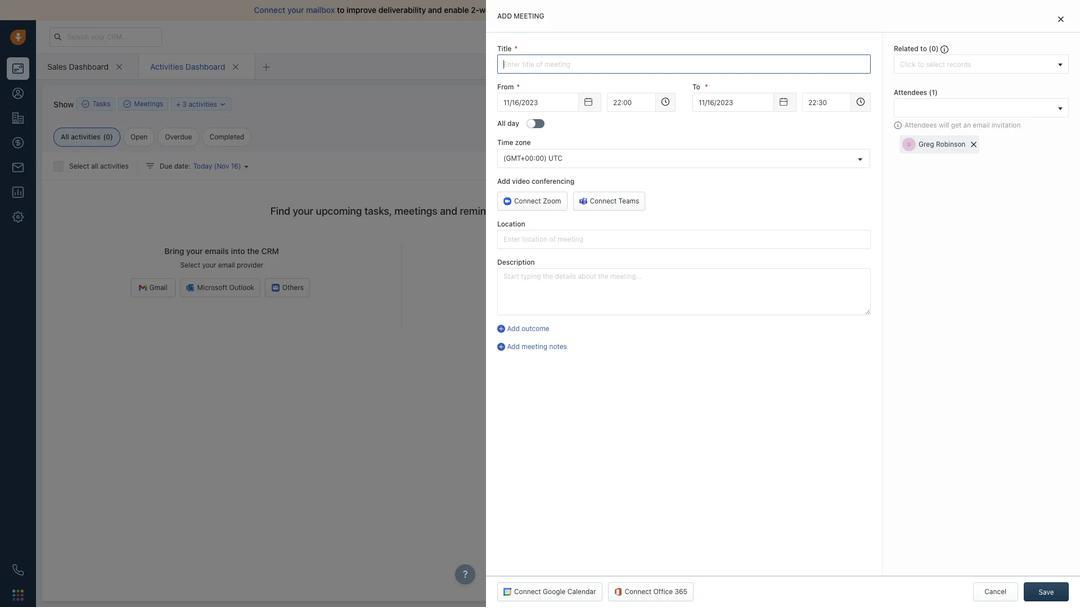 Task type: describe. For each thing, give the bounding box(es) containing it.
video for connect
[[802, 143, 820, 151]]

add task button
[[561, 95, 614, 114]]

add inside 'button'
[[655, 100, 668, 108]]

nov
[[217, 162, 229, 170]]

emails
[[205, 247, 229, 256]]

+ 3 activities link
[[176, 99, 227, 109]]

conferencing inside bring your meetings into the crm connect video conferencing + calendar
[[567, 261, 609, 270]]

2 vertical spatial meeting
[[522, 343, 547, 351]]

+ inside bring your meetings into the crm connect video conferencing + calendar
[[610, 261, 615, 270]]

utc
[[549, 154, 563, 162]]

add outcome link
[[497, 324, 871, 334]]

widgets
[[930, 88, 955, 96]]

add down (gmt+00:00)
[[497, 177, 510, 185]]

overdue
[[165, 133, 192, 141]]

16
[[231, 162, 239, 170]]

add meeting notes link
[[497, 342, 871, 352]]

explore plans link
[[862, 30, 918, 43]]

cancel button
[[973, 583, 1018, 602]]

sync
[[496, 5, 514, 15]]

microsoft outlook button
[[180, 279, 260, 298]]

attendees will get an email invitation
[[905, 121, 1021, 130]]

time
[[497, 139, 513, 147]]

all day
[[497, 119, 519, 128]]

0 left save button
[[1000, 584, 1006, 595]]

add down add outcome
[[507, 343, 520, 351]]

office inside dialog
[[654, 588, 673, 596]]

completed
[[210, 133, 244, 141]]

2-
[[471, 5, 479, 15]]

related
[[894, 44, 919, 53]]

microsoft teams
[[838, 159, 891, 167]]

others
[[282, 284, 304, 292]]

dashboard for sales dashboard
[[69, 62, 109, 71]]

add meeting button
[[636, 95, 702, 114]]

configure
[[897, 88, 928, 96]]

teams for microsoft teams
[[870, 159, 891, 167]]

more
[[714, 100, 730, 108]]

sales
[[47, 62, 67, 71]]

close image
[[1058, 16, 1064, 23]]

the for emails
[[247, 247, 259, 256]]

of
[[516, 5, 523, 15]]

due date:
[[160, 162, 190, 170]]

connect teams
[[590, 197, 639, 205]]

you don't have any links.
[[882, 480, 960, 489]]

gmail
[[149, 284, 167, 292]]

0 right cancel
[[1046, 584, 1052, 595]]

select inside bring your emails into the crm select your email provider
[[180, 261, 200, 270]]

show
[[53, 99, 74, 109]]

select all activities
[[69, 162, 129, 170]]

bring for bring your meetings into the crm
[[519, 247, 539, 256]]

0 vertical spatial and
[[428, 5, 442, 15]]

mailbox
[[306, 5, 335, 15]]

connect google calendar button
[[497, 583, 602, 602]]

0 right related
[[932, 44, 936, 53]]

greg
[[919, 140, 934, 149]]

0 horizontal spatial office
[[609, 309, 628, 317]]

teams for connect teams
[[619, 197, 639, 205]]

all activities ( 0 )
[[61, 133, 113, 141]]

attendees ( 1 )
[[894, 88, 938, 97]]

Start typing the details about the meeting... text field
[[497, 268, 871, 316]]

robinson
[[936, 140, 966, 149]]

add outcome
[[507, 325, 550, 333]]

conversations.
[[547, 5, 602, 15]]

google calendar button
[[511, 303, 587, 323]]

0 vertical spatial meeting
[[514, 12, 544, 20]]

all for all activities ( 0 )
[[61, 133, 69, 141]]

others button
[[265, 279, 310, 298]]

google inside dialog
[[543, 588, 566, 596]]

your down emails
[[202, 261, 216, 270]]

Title text field
[[497, 55, 871, 74]]

open
[[130, 133, 148, 141]]

deliverability
[[379, 5, 426, 15]]

all for all day
[[497, 119, 506, 128]]

Search your CRM... text field
[[50, 27, 162, 46]]

2 horizontal spatial +
[[867, 143, 871, 151]]

title
[[497, 44, 512, 53]]

connect your mailbox to improve deliverability and enable 2-way sync of email conversations.
[[254, 5, 602, 15]]

due
[[160, 162, 172, 170]]

get
[[951, 121, 962, 130]]

upcoming
[[316, 205, 362, 217]]

conferencing for connect
[[822, 143, 865, 151]]

bring your emails into the crm select your email provider
[[165, 247, 279, 270]]

here.
[[509, 205, 533, 217]]

+ 3 activities button
[[171, 97, 232, 111]]

invitation
[[992, 121, 1021, 130]]

will
[[939, 121, 949, 130]]

activities dashboard
[[150, 62, 225, 71]]

connect office 365
[[625, 588, 688, 596]]

add task
[[580, 100, 608, 108]]

attendees for attendees will get an email invitation
[[905, 121, 937, 130]]

connect video conferencing + calendar
[[773, 143, 901, 151]]

activities
[[150, 62, 183, 71]]

microsoft teams button
[[821, 157, 897, 170]]

connect for connect video conferencing + calendar
[[773, 143, 801, 151]]

microsoft outlook
[[197, 284, 254, 292]]

connect office 365 button
[[608, 583, 694, 602]]

into for meetings
[[596, 247, 610, 256]]

you
[[882, 480, 893, 489]]

today
[[193, 162, 212, 170]]

description
[[497, 258, 535, 267]]

1
[[932, 88, 935, 97]]

microsoft for microsoft teams
[[838, 159, 868, 167]]

improve
[[347, 5, 376, 15]]

dashboard for activities dashboard
[[186, 62, 225, 71]]

add meeting inside dialog
[[497, 12, 544, 20]]

into for emails
[[231, 247, 245, 256]]

connect for connect zoom
[[514, 197, 541, 205]]

explore plans
[[868, 32, 911, 41]]

enable
[[444, 5, 469, 15]]

1 vertical spatial and
[[440, 205, 457, 217]]

reminders
[[460, 205, 507, 217]]

connect zoom button
[[497, 192, 567, 211]]

tasks,
[[365, 205, 392, 217]]

zone
[[515, 139, 531, 147]]

links.
[[944, 480, 960, 489]]

video inside bring your meetings into the crm connect video conferencing + calendar
[[548, 261, 565, 270]]

connect for connect your mailbox to improve deliverability and enable 2-way sync of email conversations.
[[254, 5, 285, 15]]

down image
[[219, 100, 227, 108]]



Task type: vqa. For each thing, say whether or not it's contained in the screenshot.
contacts
no



Task type: locate. For each thing, give the bounding box(es) containing it.
0 horizontal spatial add meeting
[[497, 12, 544, 20]]

video inside dialog
[[512, 177, 530, 185]]

0 vertical spatial all
[[497, 119, 506, 128]]

0 vertical spatial meetings
[[395, 205, 438, 217]]

connect inside bring your meetings into the crm connect video conferencing + calendar
[[519, 261, 546, 270]]

0 horizontal spatial into
[[231, 247, 245, 256]]

0 vertical spatial teams
[[870, 159, 891, 167]]

video for add
[[512, 177, 530, 185]]

1 vertical spatial video
[[512, 177, 530, 185]]

1 vertical spatial microsoft
[[197, 284, 227, 292]]

your left mailbox
[[287, 5, 304, 15]]

more button
[[705, 95, 750, 114], [705, 95, 750, 114]]

email right of
[[525, 5, 545, 15]]

0 horizontal spatial email
[[218, 261, 235, 270]]

0 horizontal spatial bring
[[165, 247, 184, 256]]

office 365
[[609, 309, 643, 317]]

1 crm from the left
[[261, 247, 279, 256]]

0 horizontal spatial all
[[61, 133, 69, 141]]

1 horizontal spatial video
[[548, 261, 565, 270]]

0 vertical spatial activities
[[189, 100, 217, 108]]

2 crm from the left
[[626, 247, 644, 256]]

2 vertical spatial email
[[218, 261, 235, 270]]

add video conferencing
[[497, 177, 575, 185]]

activities right all
[[100, 162, 129, 170]]

freshworks switcher image
[[12, 590, 24, 601]]

1 horizontal spatial office
[[654, 588, 673, 596]]

2 the from the left
[[612, 247, 624, 256]]

1 horizontal spatial select
[[180, 261, 200, 270]]

an
[[964, 121, 971, 130]]

1 horizontal spatial microsoft
[[838, 159, 868, 167]]

bring up description in the left of the page
[[519, 247, 539, 256]]

the up 'provider'
[[247, 247, 259, 256]]

tab panel containing add meeting
[[486, 0, 1080, 608]]

1 horizontal spatial email
[[525, 5, 545, 15]]

connect for connect office 365
[[625, 588, 652, 596]]

(gmt+00:00)
[[504, 154, 547, 162]]

meetings
[[395, 205, 438, 217], [559, 247, 594, 256]]

time zone
[[497, 139, 531, 147]]

3
[[182, 100, 187, 108]]

0 vertical spatial select
[[69, 162, 89, 170]]

the inside bring your meetings into the crm connect video conferencing + calendar
[[612, 247, 624, 256]]

bring inside bring your emails into the crm select your email provider
[[165, 247, 184, 256]]

1 vertical spatial conferencing
[[532, 177, 575, 185]]

dashboard
[[69, 62, 109, 71], [186, 62, 225, 71]]

0 link left save button
[[1000, 584, 1006, 595]]

0 vertical spatial 365
[[630, 309, 643, 317]]

microsoft for microsoft outlook
[[197, 284, 227, 292]]

+ inside button
[[176, 100, 181, 108]]

0
[[932, 44, 936, 53], [106, 133, 110, 141], [1000, 584, 1006, 595], [1046, 584, 1052, 595]]

teams inside button
[[619, 197, 639, 205]]

1 vertical spatial 365
[[675, 588, 688, 596]]

activities inside button
[[189, 100, 217, 108]]

to
[[693, 83, 700, 91]]

cancel
[[985, 588, 1007, 596]]

2 vertical spatial conferencing
[[567, 261, 609, 270]]

1 vertical spatial activities
[[71, 133, 100, 141]]

Location text field
[[497, 230, 871, 249]]

attendees for attendees ( 1 )
[[894, 88, 927, 97]]

0 vertical spatial video
[[802, 143, 820, 151]]

email
[[525, 5, 545, 15], [973, 121, 990, 130], [218, 261, 235, 270]]

1 vertical spatial to
[[921, 44, 927, 53]]

2 bring from the left
[[519, 247, 539, 256]]

1 horizontal spatial into
[[596, 247, 610, 256]]

way
[[479, 5, 494, 15]]

) for all activities ( 0 )
[[110, 133, 113, 141]]

2 vertical spatial video
[[548, 261, 565, 270]]

all
[[91, 162, 98, 170]]

bring inside bring your meetings into the crm connect video conferencing + calendar
[[519, 247, 539, 256]]

1 into from the left
[[231, 247, 245, 256]]

phone element
[[7, 559, 29, 582]]

save button
[[1024, 583, 1069, 602]]

email down emails
[[218, 261, 235, 270]]

and
[[428, 5, 442, 15], [440, 205, 457, 217]]

to
[[337, 5, 345, 15], [921, 44, 927, 53]]

2 0 link from the left
[[1046, 584, 1052, 595]]

tasks
[[92, 100, 110, 108]]

crm for bring your meetings into the crm
[[626, 247, 644, 256]]

add meeting right way on the left
[[497, 12, 544, 20]]

your right "find"
[[293, 205, 313, 217]]

greg robinson
[[919, 140, 966, 149]]

dialog
[[486, 0, 1080, 608]]

0 horizontal spatial to
[[337, 5, 345, 15]]

add meeting
[[497, 12, 544, 20], [655, 100, 696, 108]]

add meeting notes
[[507, 343, 567, 351]]

connect for connect teams
[[590, 197, 617, 205]]

1 vertical spatial attendees
[[905, 121, 937, 130]]

0 vertical spatial office
[[609, 309, 628, 317]]

provider
[[237, 261, 263, 270]]

calendar inside tab panel
[[568, 588, 596, 596]]

0 vertical spatial email
[[525, 5, 545, 15]]

all
[[497, 119, 506, 128], [61, 133, 69, 141]]

your down zoom
[[541, 247, 557, 256]]

dashboard right sales
[[69, 62, 109, 71]]

1 horizontal spatial meetings
[[559, 247, 594, 256]]

add left of
[[497, 12, 512, 20]]

1 vertical spatial teams
[[619, 197, 639, 205]]

connect teams button
[[573, 192, 645, 211]]

1 horizontal spatial dashboard
[[186, 62, 225, 71]]

google
[[528, 309, 551, 317], [543, 588, 566, 596]]

conferencing
[[822, 143, 865, 151], [532, 177, 575, 185], [567, 261, 609, 270]]

1 vertical spatial add meeting
[[655, 100, 696, 108]]

add down title text box
[[655, 100, 668, 108]]

1 horizontal spatial teams
[[870, 159, 891, 167]]

and left reminders
[[440, 205, 457, 217]]

0 vertical spatial attendees
[[894, 88, 927, 97]]

2 horizontal spatial email
[[973, 121, 990, 130]]

1 vertical spatial office
[[654, 588, 673, 596]]

bring up gmail
[[165, 247, 184, 256]]

+ up microsoft teams
[[867, 143, 871, 151]]

1 vertical spatial meetings
[[559, 247, 594, 256]]

0 vertical spatial google
[[528, 309, 551, 317]]

2 vertical spatial activities
[[100, 162, 129, 170]]

connect
[[254, 5, 285, 15], [773, 143, 801, 151], [514, 197, 541, 205], [590, 197, 617, 205], [519, 261, 546, 270], [514, 588, 541, 596], [625, 588, 652, 596]]

attendees left 1
[[894, 88, 927, 97]]

dialog containing add meeting
[[486, 0, 1080, 608]]

1 vertical spatial google
[[543, 588, 566, 596]]

1 horizontal spatial calendar
[[873, 143, 901, 151]]

into inside bring your meetings into the crm connect video conferencing + calendar
[[596, 247, 610, 256]]

crm inside bring your meetings into the crm connect video conferencing + calendar
[[626, 247, 644, 256]]

2 vertical spatial +
[[610, 261, 615, 270]]

crm
[[261, 247, 279, 256], [626, 247, 644, 256]]

teams inside 'button'
[[870, 159, 891, 167]]

activities right 3
[[189, 100, 217, 108]]

0 up select all activities
[[106, 133, 110, 141]]

to right related
[[921, 44, 927, 53]]

crm for bring your emails into the crm
[[261, 247, 279, 256]]

calendar
[[553, 309, 581, 317], [568, 588, 596, 596]]

phone image
[[12, 565, 24, 576]]

1 horizontal spatial add meeting
[[655, 100, 696, 108]]

activities for 3
[[189, 100, 217, 108]]

+ up office 365 button
[[610, 261, 615, 270]]

the down connect teams
[[612, 247, 624, 256]]

email inside bring your emails into the crm select your email provider
[[218, 261, 235, 270]]

microsoft down 'connect video conferencing + calendar'
[[838, 159, 868, 167]]

find your upcoming tasks, meetings and reminders here.
[[270, 205, 533, 217]]

0 horizontal spatial calendar
[[617, 261, 644, 270]]

0 vertical spatial conferencing
[[822, 143, 865, 151]]

1 0 link from the left
[[1000, 584, 1006, 595]]

connect for connect google calendar
[[514, 588, 541, 596]]

0 horizontal spatial 0 link
[[1000, 584, 1006, 595]]

the
[[247, 247, 259, 256], [612, 247, 624, 256]]

date:
[[174, 162, 190, 170]]

+ left 3
[[176, 100, 181, 108]]

your for mailbox
[[287, 5, 304, 15]]

configure widgets
[[897, 88, 955, 96]]

configure widgets button
[[880, 86, 961, 99]]

add meeting down to
[[655, 100, 696, 108]]

into down connect teams button
[[596, 247, 610, 256]]

microsoft inside 'button'
[[838, 159, 868, 167]]

to right mailbox
[[337, 5, 345, 15]]

1 vertical spatial calendar
[[568, 588, 596, 596]]

1 the from the left
[[247, 247, 259, 256]]

into
[[231, 247, 245, 256], [596, 247, 610, 256]]

into up 'provider'
[[231, 247, 245, 256]]

meeting inside 'button'
[[670, 100, 696, 108]]

plans
[[894, 32, 911, 41]]

calendar up office 365 at the bottom right of the page
[[617, 261, 644, 270]]

have
[[914, 480, 929, 489]]

your for meetings
[[541, 247, 557, 256]]

find
[[270, 205, 290, 217]]

1 horizontal spatial 0 link
[[1046, 584, 1052, 595]]

add
[[497, 12, 512, 20], [580, 100, 593, 108], [655, 100, 668, 108], [497, 177, 510, 185], [507, 325, 520, 333], [507, 343, 520, 351]]

1 vertical spatial calendar
[[617, 261, 644, 270]]

location
[[497, 220, 525, 228]]

0 vertical spatial calendar
[[553, 309, 581, 317]]

meetings right tasks,
[[395, 205, 438, 217]]

meeting
[[514, 12, 544, 20], [670, 100, 696, 108], [522, 343, 547, 351]]

Click to select records search field
[[897, 59, 1054, 70]]

0 horizontal spatial microsoft
[[197, 284, 227, 292]]

all down show
[[61, 133, 69, 141]]

1 horizontal spatial crm
[[626, 247, 644, 256]]

select
[[69, 162, 89, 170], [180, 261, 200, 270]]

2 into from the left
[[596, 247, 610, 256]]

crm up 'provider'
[[261, 247, 279, 256]]

0 link right cancel
[[1046, 584, 1052, 595]]

(gmt+00:00) utc
[[504, 154, 563, 162]]

-- text field
[[497, 93, 579, 112]]

1 vertical spatial email
[[973, 121, 990, 130]]

1 horizontal spatial +
[[610, 261, 615, 270]]

tab panel
[[486, 0, 1080, 608]]

1 vertical spatial all
[[61, 133, 69, 141]]

activities for all
[[100, 162, 129, 170]]

add left outcome
[[507, 325, 520, 333]]

your inside bring your meetings into the crm connect video conferencing + calendar
[[541, 247, 557, 256]]

1 horizontal spatial all
[[497, 119, 506, 128]]

1 horizontal spatial 365
[[675, 588, 688, 596]]

1 horizontal spatial the
[[612, 247, 624, 256]]

meeting down to
[[670, 100, 696, 108]]

None text field
[[607, 93, 656, 112], [802, 93, 851, 112], [607, 93, 656, 112], [802, 93, 851, 112]]

crm inside bring your emails into the crm select your email provider
[[261, 247, 279, 256]]

office
[[609, 309, 628, 317], [654, 588, 673, 596]]

0 vertical spatial to
[[337, 5, 345, 15]]

all left day in the top left of the page
[[497, 119, 506, 128]]

2 dashboard from the left
[[186, 62, 225, 71]]

gmail button
[[131, 279, 176, 298]]

0 horizontal spatial select
[[69, 162, 89, 170]]

add left task
[[580, 100, 593, 108]]

your for emails
[[186, 247, 203, 256]]

0 horizontal spatial the
[[247, 247, 259, 256]]

calendar up microsoft teams
[[873, 143, 901, 151]]

0 horizontal spatial dashboard
[[69, 62, 109, 71]]

email inside tab panel
[[973, 121, 990, 130]]

meetings down zoom
[[559, 247, 594, 256]]

any
[[931, 480, 942, 489]]

1 bring from the left
[[165, 247, 184, 256]]

bring for bring your emails into the crm
[[165, 247, 184, 256]]

microsoft inside 'button'
[[197, 284, 227, 292]]

select up 'microsoft outlook' 'button'
[[180, 261, 200, 270]]

+ 3 activities
[[176, 100, 217, 108]]

(
[[929, 44, 932, 53], [929, 88, 932, 97], [103, 133, 106, 141], [214, 162, 217, 170]]

connect zoom
[[514, 197, 561, 205]]

) for related to ( 0 )
[[936, 44, 939, 53]]

0 vertical spatial calendar
[[873, 143, 901, 151]]

explore
[[868, 32, 892, 41]]

1 vertical spatial select
[[180, 261, 200, 270]]

crm down connect teams
[[626, 247, 644, 256]]

select left all
[[69, 162, 89, 170]]

microsoft left outlook
[[197, 284, 227, 292]]

task
[[595, 100, 608, 108]]

conferencing for add
[[532, 177, 575, 185]]

email right an
[[973, 121, 990, 130]]

today ( nov 16 )
[[193, 162, 241, 170]]

1 dashboard from the left
[[69, 62, 109, 71]]

0 horizontal spatial teams
[[619, 197, 639, 205]]

sales dashboard
[[47, 62, 109, 71]]

1 vertical spatial +
[[867, 143, 871, 151]]

teams
[[870, 159, 891, 167], [619, 197, 639, 205]]

email image
[[969, 32, 977, 42]]

) for today ( nov 16 )
[[239, 162, 241, 170]]

2 horizontal spatial video
[[802, 143, 820, 151]]

0 horizontal spatial video
[[512, 177, 530, 185]]

0 horizontal spatial crm
[[261, 247, 279, 256]]

the inside bring your emails into the crm select your email provider
[[247, 247, 259, 256]]

the for meetings
[[612, 247, 624, 256]]

all inside dialog
[[497, 119, 506, 128]]

0 horizontal spatial 365
[[630, 309, 643, 317]]

calendar inside bring your meetings into the crm connect video conferencing + calendar
[[617, 261, 644, 270]]

add meeting inside 'button'
[[655, 100, 696, 108]]

your for upcoming
[[293, 205, 313, 217]]

your left emails
[[186, 247, 203, 256]]

(gmt+00:00) utc link
[[498, 149, 870, 167]]

meeting down outcome
[[522, 343, 547, 351]]

and left enable
[[428, 5, 442, 15]]

related to ( 0 )
[[894, 44, 941, 53]]

add inside button
[[580, 100, 593, 108]]

attendees up greg at the right top of the page
[[905, 121, 937, 130]]

day
[[508, 119, 519, 128]]

1 horizontal spatial to
[[921, 44, 927, 53]]

0 horizontal spatial meetings
[[395, 205, 438, 217]]

microsoft
[[838, 159, 868, 167], [197, 284, 227, 292]]

meetings inside bring your meetings into the crm connect video conferencing + calendar
[[559, 247, 594, 256]]

0 horizontal spatial +
[[176, 100, 181, 108]]

1 horizontal spatial bring
[[519, 247, 539, 256]]

notes
[[549, 343, 567, 351]]

0 vertical spatial +
[[176, 100, 181, 108]]

dashboard up + 3 activities link
[[186, 62, 225, 71]]

1 vertical spatial meeting
[[670, 100, 696, 108]]

outlook
[[229, 284, 254, 292]]

365 inside tab panel
[[675, 588, 688, 596]]

into inside bring your emails into the crm select your email provider
[[231, 247, 245, 256]]

outcome
[[522, 325, 550, 333]]

activities up all
[[71, 133, 100, 141]]

0 vertical spatial add meeting
[[497, 12, 544, 20]]

meeting right sync
[[514, 12, 544, 20]]

18:00
[[776, 225, 794, 234]]

-- text field
[[693, 93, 774, 112]]

0 vertical spatial microsoft
[[838, 159, 868, 167]]



